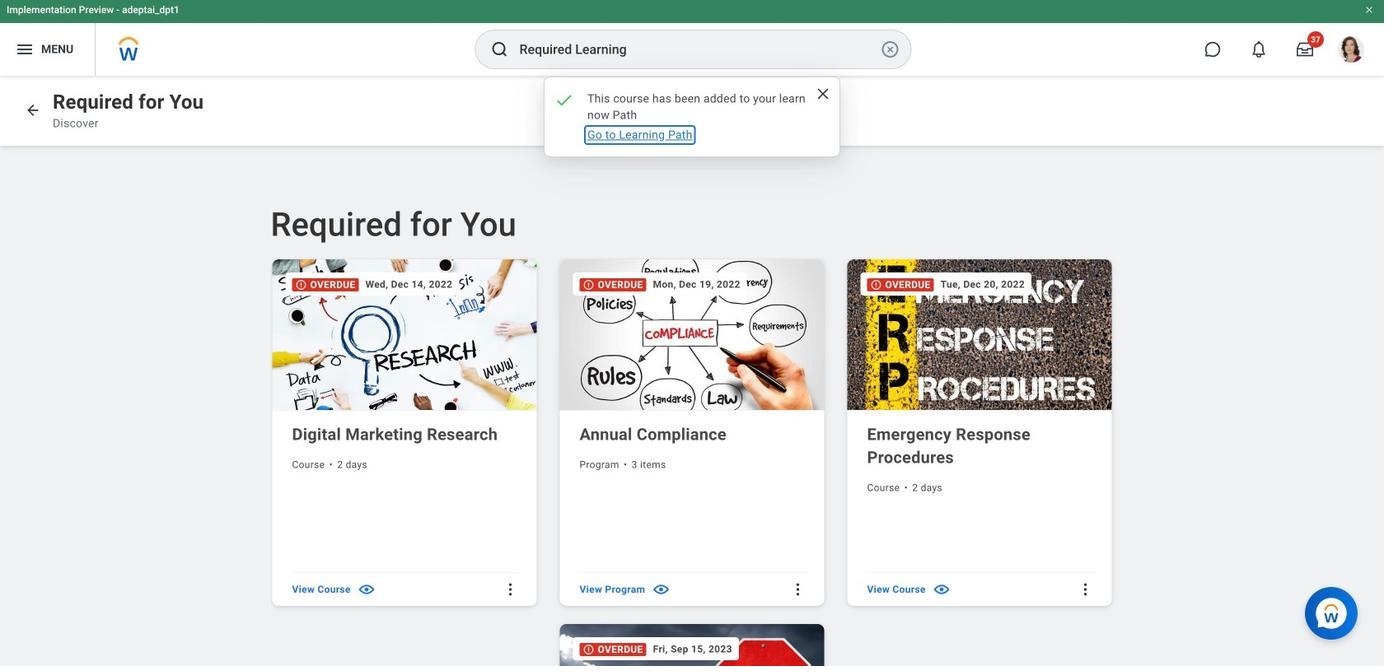 Task type: vqa. For each thing, say whether or not it's contained in the screenshot.
37 button at the top right
no



Task type: locate. For each thing, give the bounding box(es) containing it.
exclamation circle image for 'annual compliance' "image"
[[583, 279, 595, 291]]

check image
[[555, 91, 574, 110]]

exclamation circle image for 'emergency response procedures' image
[[871, 279, 882, 291]]

close environment banner image
[[1365, 5, 1375, 15]]

visible image
[[933, 580, 952, 599]]

0 horizontal spatial visible image
[[357, 580, 376, 599]]

digital marketing research image
[[272, 260, 540, 411]]

1 horizontal spatial visible image
[[652, 580, 671, 599]]

exclamation circle image
[[583, 279, 595, 291], [871, 279, 882, 291], [583, 644, 595, 656]]

emergency response procedures image
[[848, 260, 1115, 411]]

search image
[[490, 40, 510, 59]]

1 visible image from the left
[[357, 580, 376, 599]]

related actions vertical image
[[502, 582, 519, 598]]

visible image for related actions vertical icon
[[357, 580, 376, 599]]

banner
[[0, 0, 1385, 76]]

visible image
[[357, 580, 376, 599], [652, 580, 671, 599]]

profile logan mcneil image
[[1338, 36, 1365, 66]]

notifications large image
[[1251, 41, 1267, 58]]

justify image
[[15, 40, 35, 59]]

2 visible image from the left
[[652, 580, 671, 599]]

arrow left image
[[25, 102, 41, 119]]

Search Workday  search field
[[520, 31, 877, 68]]



Task type: describe. For each thing, give the bounding box(es) containing it.
inbox large image
[[1297, 41, 1314, 58]]

this course has been added to your learn now path dialog
[[544, 77, 841, 157]]

x image
[[815, 86, 832, 102]]

related actions vertical image
[[790, 582, 806, 598]]

annual compliance image
[[560, 260, 828, 411]]

visible image for related actions vertical image on the right of page
[[652, 580, 671, 599]]

x circle image
[[881, 40, 900, 59]]

exclamation circle image for workplace harassment & discrimination image
[[583, 644, 595, 656]]

exclamation circle image
[[295, 279, 307, 291]]

workplace harassment & discrimination image
[[560, 625, 828, 667]]



